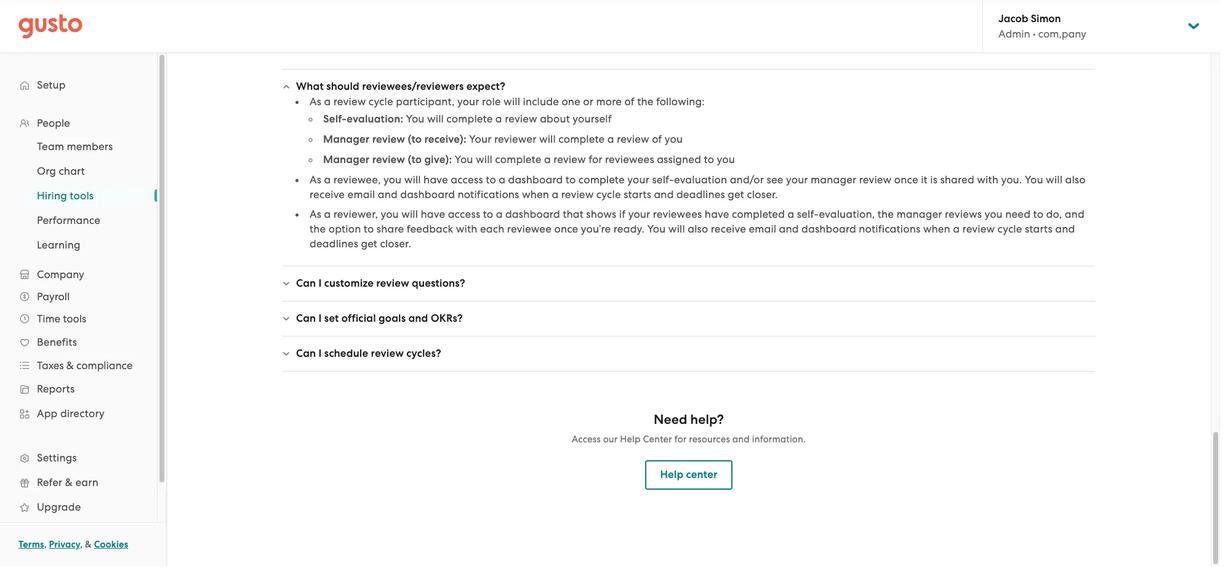 Task type: locate. For each thing, give the bounding box(es) containing it.
will down as a reviewee, you will have access to a dashboard to complete your self-evaluation and/or see your manager review once it is shared with you. you will also receive email and dashboard notifications when a review cycle starts and deadlines get closer.
[[668, 223, 685, 235]]

1 vertical spatial manager
[[323, 153, 370, 166]]

1 horizontal spatial of
[[652, 133, 662, 145]]

& for compliance
[[66, 360, 74, 372]]

and right resources
[[732, 434, 750, 445]]

0 vertical spatial closer.
[[747, 188, 778, 201]]

email down reviewee,
[[348, 188, 375, 201]]

1 vertical spatial of
[[652, 133, 662, 145]]

email down completed
[[749, 223, 776, 235]]

2 , from the left
[[80, 539, 83, 550]]

will right role
[[504, 95, 520, 108]]

help inside help center link
[[660, 468, 684, 481]]

when inside as a reviewee, you will have access to a dashboard to complete your self-evaluation and/or see your manager review once it is shared with you. you will also receive email and dashboard notifications when a review cycle starts and deadlines get closer.
[[522, 188, 549, 201]]

as left reviewee,
[[310, 174, 321, 186]]

complete down reviewer
[[495, 153, 541, 166]]

2 vertical spatial i
[[319, 347, 322, 360]]

i left "set"
[[319, 312, 322, 325]]

org chart
[[37, 165, 85, 177]]

receive down reviewee,
[[310, 188, 345, 201]]

i for set
[[319, 312, 322, 325]]

include
[[523, 95, 559, 108]]

as a reviewer, you will have access to a dashboard that shows if your reviewees have completed a self-evaluation, the manager reviews you need to do, and the option to share feedback with each reviewee once you're ready. you will also receive email and dashboard notifications when a review cycle starts and deadlines get closer.
[[310, 208, 1085, 250]]

1 horizontal spatial self-
[[797, 208, 819, 220]]

official down okrs?
[[434, 328, 467, 340]]

you're
[[581, 223, 611, 235]]

access for notifications
[[451, 174, 483, 186]]

0 horizontal spatial help
[[620, 434, 641, 445]]

terms
[[18, 539, 44, 550]]

& for earn
[[65, 476, 73, 489]]

0 horizontal spatial notifications
[[458, 188, 519, 201]]

0 vertical spatial as
[[310, 95, 321, 108]]

get inside as a reviewee, you will have access to a dashboard to complete your self-evaluation and/or see your manager review once it is shared with you. you will also receive email and dashboard notifications when a review cycle starts and deadlines get closer.
[[728, 188, 744, 201]]

following:
[[656, 95, 705, 108]]

reviewees inside as a reviewer, you will have access to a dashboard that shows if your reviewees have completed a self-evaluation, the manager reviews you need to do, and the option to share feedback with each reviewee once you're ready. you will also receive email and dashboard notifications when a review cycle starts and deadlines get closer.
[[653, 208, 702, 220]]

you right reviewee,
[[384, 174, 402, 186]]

2 manager from the top
[[323, 153, 370, 166]]

1 horizontal spatial starts
[[1025, 223, 1053, 235]]

as for as a review cycle participant, your role will include one or more of the following:
[[310, 95, 321, 108]]

receive
[[310, 188, 345, 201], [711, 223, 746, 235]]

1 vertical spatial reviewees
[[605, 153, 654, 166]]

manager review (to receive): your reviewer will complete a review of you
[[323, 133, 683, 146]]

1 vertical spatial closer.
[[380, 238, 411, 250]]

shared
[[940, 174, 974, 186]]

1 horizontal spatial when
[[923, 223, 950, 235]]

cycles?
[[406, 347, 441, 360]]

of
[[625, 95, 635, 108], [652, 133, 662, 145]]

1 vertical spatial for
[[675, 434, 687, 445]]

you inside manager review (to give): you will complete a review for reviewees assigned to you
[[717, 153, 735, 166]]

access down give):
[[451, 174, 483, 186]]

0 horizontal spatial closer.
[[380, 238, 411, 250]]

0 vertical spatial email
[[348, 188, 375, 201]]

review inside as a reviewer, you will have access to a dashboard that shows if your reviewees have completed a self-evaluation, the manager reviews you need to do, and the option to share feedback with each reviewee once you're ready. you will also receive email and dashboard notifications when a review cycle starts and deadlines get closer.
[[963, 223, 995, 235]]

compliance
[[76, 360, 133, 372]]

to
[[704, 153, 714, 166], [486, 174, 496, 186], [566, 174, 576, 186], [483, 208, 493, 220], [1033, 208, 1044, 220], [364, 223, 374, 235]]

once left it
[[894, 174, 918, 186]]

reviewer,
[[334, 208, 378, 220]]

your
[[457, 95, 479, 108], [627, 174, 649, 186], [786, 174, 808, 186], [628, 208, 650, 220]]

0 horizontal spatial starts
[[624, 188, 651, 201]]

reviewees/reviewers
[[362, 80, 464, 93]]

1 vertical spatial i
[[319, 312, 322, 325]]

performance
[[631, 328, 694, 340]]

0 vertical spatial manager
[[323, 133, 370, 146]]

dashboard up feedback
[[400, 188, 455, 201]]

1 horizontal spatial help
[[660, 468, 684, 481]]

,
[[44, 539, 47, 550], [80, 539, 83, 550]]

1 vertical spatial goals
[[470, 328, 496, 340]]

have down give):
[[424, 174, 448, 186]]

review down about
[[554, 153, 586, 166]]

of up assigned
[[652, 133, 662, 145]]

(to left receive):
[[408, 133, 422, 146]]

once inside as a reviewer, you will have access to a dashboard that shows if your reviewees have completed a self-evaluation, the manager reviews you need to do, and the option to share feedback with each reviewee once you're ready. you will also receive email and dashboard notifications when a review cycle starts and deadlines get closer.
[[554, 223, 578, 235]]

1 can from the top
[[296, 277, 316, 290]]

1 vertical spatial as
[[310, 174, 321, 186]]

you inside as a reviewee, you will have access to a dashboard to complete your self-evaluation and/or see your manager review once it is shared with you. you will also receive email and dashboard notifications when a review cycle starts and deadlines get closer.
[[1025, 174, 1043, 186]]

1 vertical spatial help
[[660, 468, 684, 481]]

people
[[37, 117, 70, 129]]

gusto navigation element
[[0, 53, 157, 564]]

1 vertical spatial cycle
[[596, 188, 621, 201]]

goals up can
[[379, 312, 406, 325]]

notifications inside as a reviewer, you will have access to a dashboard that shows if your reviewees have completed a self-evaluation, the manager reviews you need to do, and the option to share feedback with each reviewee once you're ready. you will also receive email and dashboard notifications when a review cycle starts and deadlines get closer.
[[859, 223, 921, 235]]

reviews right performance
[[697, 328, 733, 340]]

get
[[728, 188, 744, 201], [361, 238, 377, 250]]

i left the schedule at the bottom left of the page
[[319, 347, 322, 360]]

review inside "self-evaluation: you will complete a review about yourself"
[[505, 113, 537, 125]]

2 horizontal spatial cycle
[[998, 223, 1022, 235]]

0 vertical spatial when
[[522, 188, 549, 201]]

have
[[424, 174, 448, 186], [421, 208, 445, 220], [705, 208, 729, 220]]

goals left reference
[[470, 328, 496, 340]]

closer. down share
[[380, 238, 411, 250]]

members
[[67, 140, 113, 153]]

hiring
[[37, 190, 67, 202]]

as down what
[[310, 95, 321, 108]]

0 horizontal spatial also
[[688, 223, 708, 235]]

starts
[[624, 188, 651, 201], [1025, 223, 1053, 235]]

help right our
[[620, 434, 641, 445]]

review
[[334, 95, 366, 108], [505, 113, 537, 125], [372, 133, 405, 146], [617, 133, 649, 145], [372, 153, 405, 166], [554, 153, 586, 166], [859, 174, 892, 186], [561, 188, 594, 201], [963, 223, 995, 235], [376, 277, 409, 290], [371, 347, 404, 360]]

closer. inside as a reviewee, you will have access to a dashboard to complete your self-evaluation and/or see your manager review once it is shared with you. you will also receive email and dashboard notifications when a review cycle starts and deadlines get closer.
[[747, 188, 778, 201]]

to down the reviewer,
[[364, 223, 374, 235]]

for down need
[[675, 434, 687, 445]]

will inside manager review (to give): you will complete a review for reviewees assigned to you
[[476, 153, 492, 166]]

as
[[310, 95, 321, 108], [310, 174, 321, 186], [310, 208, 321, 220]]

reviews down shared
[[945, 208, 982, 220]]

list containing team members
[[0, 134, 157, 257]]

results
[[341, 41, 373, 53]]

will
[[504, 95, 520, 108], [427, 113, 444, 125], [539, 133, 556, 145], [476, 153, 492, 166], [404, 174, 421, 186], [1046, 174, 1063, 186], [401, 208, 418, 220], [668, 223, 685, 235]]

set
[[324, 312, 339, 325]]

can i customize review questions?
[[296, 277, 465, 290]]

reviewee
[[507, 223, 552, 235]]

goals
[[379, 312, 406, 325], [470, 328, 496, 340]]

0 vertical spatial &
[[66, 360, 74, 372]]

you right ready.
[[647, 223, 666, 235]]

3 can from the top
[[296, 347, 316, 360]]

once down the that at the left of the page
[[554, 223, 578, 235]]

2 i from the top
[[319, 312, 322, 325]]

your down "self-evaluation: you will complete a review about yourself"
[[469, 133, 492, 145]]

2 vertical spatial as
[[310, 208, 321, 220]]

get inside as a reviewer, you will have access to a dashboard that shows if your reviewees have completed a self-evaluation, the manager reviews you need to do, and the option to share feedback with each reviewee once you're ready. you will also receive email and dashboard notifications when a review cycle starts and deadlines get closer.
[[361, 238, 377, 250]]

payroll button
[[12, 286, 145, 308]]

refer & earn link
[[12, 472, 145, 494]]

participant,
[[396, 95, 455, 108]]

receive down completed
[[711, 223, 746, 235]]

reviewees up the reviewees/reviewers
[[400, 41, 449, 53]]

1 vertical spatial once
[[554, 223, 578, 235]]

2 as from the top
[[310, 174, 321, 186]]

a inside manager review (to give): you will complete a review for reviewees assigned to you
[[544, 153, 551, 166]]

0 vertical spatial receive
[[310, 188, 345, 201]]

1 vertical spatial your
[[318, 328, 339, 340]]

review up reviewer
[[505, 113, 537, 125]]

self-evaluation: you will complete a review about yourself
[[323, 113, 612, 126]]

0 vertical spatial tools
[[70, 190, 94, 202]]

1 vertical spatial manager
[[897, 208, 942, 220]]

when down is
[[923, 223, 950, 235]]

as left the reviewer,
[[310, 208, 321, 220]]

tools inside hiring tools link
[[70, 190, 94, 202]]

1 vertical spatial self-
[[797, 208, 819, 220]]

complete up 'shows'
[[579, 174, 625, 186]]

a
[[324, 95, 331, 108], [495, 113, 502, 125], [608, 133, 614, 145], [544, 153, 551, 166], [324, 174, 331, 186], [499, 174, 506, 186], [552, 188, 559, 201], [324, 208, 331, 220], [496, 208, 503, 220], [788, 208, 794, 220], [953, 223, 960, 235]]

complete down role
[[447, 113, 493, 125]]

manager up reviewee,
[[323, 153, 370, 166]]

1 vertical spatial &
[[65, 476, 73, 489]]

0 vertical spatial manager
[[811, 174, 857, 186]]

1 vertical spatial official
[[434, 328, 467, 340]]

i left customize
[[319, 277, 322, 290]]

tools inside time tools dropdown button
[[63, 313, 86, 325]]

deadlines inside as a reviewer, you will have access to a dashboard that shows if your reviewees have completed a self-evaluation, the manager reviews you need to do, and the option to share feedback with each reviewee once you're ready. you will also receive email and dashboard notifications when a review cycle starts and deadlines get closer.
[[310, 238, 358, 250]]

1 horizontal spatial for
[[675, 434, 687, 445]]

manager inside as a reviewer, you will have access to a dashboard that shows if your reviewees have completed a self-evaluation, the manager reviews you need to do, and the option to share feedback with each reviewee once you're ready. you will also receive email and dashboard notifications when a review cycle starts and deadlines get closer.
[[897, 208, 942, 220]]

share
[[310, 41, 338, 53]]

you up assigned
[[665, 133, 683, 145]]

share
[[377, 223, 404, 235]]

you inside manager review (to give): you will complete a review for reviewees assigned to you
[[455, 153, 473, 166]]

settings link
[[12, 447, 145, 469]]

reviewer
[[494, 133, 537, 145]]

directory
[[60, 408, 105, 420]]

to inside manager review (to give): you will complete a review for reviewees assigned to you
[[704, 153, 714, 166]]

i for customize
[[319, 277, 322, 290]]

feedback
[[407, 223, 453, 235]]

taxes & compliance button
[[12, 355, 145, 377]]

reference
[[521, 328, 566, 340]]

privacy link
[[49, 539, 80, 550]]

access for with
[[448, 208, 480, 220]]

access
[[572, 434, 601, 445]]

i for schedule
[[319, 347, 322, 360]]

cycle inside as a reviewer, you will have access to a dashboard that shows if your reviewees have completed a self-evaluation, the manager reviews you need to do, and the option to share feedback with each reviewee once you're ready. you will also receive email and dashboard notifications when a review cycle starts and deadlines get closer.
[[998, 223, 1022, 235]]

taxes & compliance
[[37, 360, 133, 372]]

notifications up "each"
[[458, 188, 519, 201]]

help inside the 'need help? access our help center for resources and information.'
[[620, 434, 641, 445]]

notifications down the "evaluation," on the top of the page
[[859, 223, 921, 235]]

access inside as a reviewer, you will have access to a dashboard that shows if your reviewees have completed a self-evaluation, the manager reviews you need to do, and the option to share feedback with each reviewee once you're ready. you will also receive email and dashboard notifications when a review cycle starts and deadlines get closer.
[[448, 208, 480, 220]]

1 (to from the top
[[408, 133, 422, 146]]

1 as from the top
[[310, 95, 321, 108]]

your up "self-evaluation: you will complete a review about yourself"
[[457, 95, 479, 108]]

payroll
[[37, 291, 70, 303]]

starts inside as a reviewee, you will have access to a dashboard to complete your self-evaluation and/or see your manager review once it is shared with you. you will also receive email and dashboard notifications when a review cycle starts and deadlines get closer.
[[624, 188, 651, 201]]

option
[[329, 223, 361, 235]]

0 horizontal spatial for
[[589, 153, 603, 166]]

once
[[894, 174, 918, 186], [554, 223, 578, 235]]

i
[[319, 277, 322, 290], [319, 312, 322, 325], [319, 347, 322, 360]]

cycle up 'shows'
[[596, 188, 621, 201]]

to down manager review (to receive): your reviewer will complete a review of you
[[486, 174, 496, 186]]

0 horizontal spatial get
[[361, 238, 377, 250]]

the right the "evaluation," on the top of the page
[[878, 208, 894, 220]]

reviews inside as a reviewer, you will have access to a dashboard that shows if your reviewees have completed a self-evaluation, the manager reviews you need to do, and the option to share feedback with each reviewee once you're ready. you will also receive email and dashboard notifications when a review cycle starts and deadlines get closer.
[[945, 208, 982, 220]]

more
[[596, 95, 622, 108]]

and down assigned
[[654, 188, 674, 201]]

your down "set"
[[318, 328, 339, 340]]

get down the and/or
[[728, 188, 744, 201]]

1 horizontal spatial email
[[749, 223, 776, 235]]

& right "taxes"
[[66, 360, 74, 372]]

0 horizontal spatial ,
[[44, 539, 47, 550]]

0 vertical spatial can
[[296, 277, 316, 290]]

see
[[767, 174, 783, 186]]

you up share
[[381, 208, 399, 220]]

0 vertical spatial your
[[469, 133, 492, 145]]

as for as a reviewee, you will have access to a dashboard to complete your self-evaluation and/or see your manager review once it is shared with you. you will also receive email and dashboard notifications when a review cycle starts and deadlines get closer.
[[310, 174, 321, 186]]

of right the "more"
[[625, 95, 635, 108]]

1 vertical spatial can
[[296, 312, 316, 325]]

0 vertical spatial the
[[637, 95, 654, 108]]

review down should
[[334, 95, 366, 108]]

(to
[[408, 133, 422, 146], [408, 153, 422, 166]]

1 horizontal spatial manager
[[897, 208, 942, 220]]

have inside as a reviewee, you will have access to a dashboard to complete your self-evaluation and/or see your manager review once it is shared with you. you will also receive email and dashboard notifications when a review cycle starts and deadlines get closer.
[[424, 174, 448, 186]]

(to left give):
[[408, 153, 422, 166]]

0 vertical spatial get
[[728, 188, 744, 201]]

1 horizontal spatial reviews
[[945, 208, 982, 220]]

a inside manager review (to receive): your reviewer will complete a review of you
[[608, 133, 614, 145]]

email inside as a reviewee, you will have access to a dashboard to complete your self-evaluation and/or see your manager review once it is shared with you. you will also receive email and dashboard notifications when a review cycle starts and deadlines get closer.
[[348, 188, 375, 201]]

1 manager from the top
[[323, 133, 370, 146]]

1 horizontal spatial your
[[469, 133, 492, 145]]

is
[[930, 174, 938, 186]]

access inside as a reviewee, you will have access to a dashboard to complete your self-evaluation and/or see your manager review once it is shared with you. you will also receive email and dashboard notifications when a review cycle starts and deadlines get closer.
[[451, 174, 483, 186]]

jacob
[[999, 12, 1028, 25]]

you right give):
[[455, 153, 473, 166]]

1 vertical spatial email
[[749, 223, 776, 235]]

cookies
[[94, 539, 128, 550]]

2 vertical spatial reviewees
[[653, 208, 702, 220]]

will down "participant,"
[[427, 113, 444, 125]]

0 vertical spatial i
[[319, 277, 322, 290]]

2 can from the top
[[296, 312, 316, 325]]

to up 'evaluation'
[[704, 153, 714, 166]]

deadlines
[[677, 188, 725, 201], [310, 238, 358, 250]]

app directory link
[[12, 403, 145, 425]]

center
[[643, 434, 672, 445]]

0 vertical spatial reviews
[[945, 208, 982, 220]]

1 vertical spatial get
[[361, 238, 377, 250]]

1 vertical spatial reviews
[[697, 328, 733, 340]]

cycle up evaluation:
[[369, 95, 393, 108]]

manager down self-
[[323, 133, 370, 146]]

3 i from the top
[[319, 347, 322, 360]]

email inside as a reviewer, you will have access to a dashboard that shows if your reviewees have completed a self-evaluation, the manager reviews you need to do, and the option to share feedback with each reviewee once you're ready. you will also receive email and dashboard notifications when a review cycle starts and deadlines get closer.
[[749, 223, 776, 235]]

reviewees left assigned
[[605, 153, 654, 166]]

and inside the 'need help? access our help center for resources and information.'
[[732, 434, 750, 445]]

completed
[[732, 208, 785, 220]]

cycle
[[369, 95, 393, 108], [596, 188, 621, 201], [998, 223, 1022, 235]]

notifications
[[458, 188, 519, 201], [859, 223, 921, 235]]

your inside manager review (to receive): your reviewer will complete a review of you
[[469, 133, 492, 145]]

0 vertical spatial help
[[620, 434, 641, 445]]

1 vertical spatial notifications
[[859, 223, 921, 235]]

2 (to from the top
[[408, 153, 422, 166]]

0 vertical spatial notifications
[[458, 188, 519, 201]]

manager inside as a reviewee, you will have access to a dashboard to complete your self-evaluation and/or see your manager review once it is shared with you. you will also receive email and dashboard notifications when a review cycle starts and deadlines get closer.
[[811, 174, 857, 186]]

0 vertical spatial for
[[589, 153, 603, 166]]

2 vertical spatial can
[[296, 347, 316, 360]]

0 vertical spatial (to
[[408, 133, 422, 146]]

access
[[451, 174, 483, 186], [448, 208, 480, 220]]

2 vertical spatial the
[[310, 223, 326, 235]]

, left cookies
[[80, 539, 83, 550]]

1 horizontal spatial also
[[1065, 174, 1086, 186]]

0 horizontal spatial official
[[342, 312, 376, 325]]

starts down do,
[[1025, 223, 1053, 235]]

list containing people
[[0, 112, 157, 544]]

self- down assigned
[[652, 174, 674, 186]]

2 vertical spatial &
[[85, 539, 92, 550]]

your
[[469, 133, 492, 145], [318, 328, 339, 340]]

can left customize
[[296, 277, 316, 290]]

as inside as a reviewee, you will have access to a dashboard to complete your self-evaluation and/or see your manager review once it is shared with you. you will also receive email and dashboard notifications when a review cycle starts and deadlines get closer.
[[310, 174, 321, 186]]

0 vertical spatial self-
[[652, 174, 674, 186]]

and
[[378, 188, 398, 201], [654, 188, 674, 201], [1065, 208, 1085, 220], [779, 223, 799, 235], [1055, 223, 1075, 235], [408, 312, 428, 325], [499, 328, 518, 340], [732, 434, 750, 445]]

1 horizontal spatial ,
[[80, 539, 83, 550]]

your up ready.
[[627, 174, 649, 186]]

1 horizontal spatial notifications
[[859, 223, 921, 235]]

as a review cycle participant, your role will include one or more of the following:
[[310, 95, 705, 108]]

information.
[[752, 434, 806, 445]]

tools down org chart link
[[70, 190, 94, 202]]

review inside manager review (to give): you will complete a review for reviewees assigned to you
[[554, 153, 586, 166]]

0 vertical spatial access
[[451, 174, 483, 186]]

0 horizontal spatial of
[[625, 95, 635, 108]]

you up the and/or
[[717, 153, 735, 166]]

3 as from the top
[[310, 208, 321, 220]]

0 horizontal spatial deadlines
[[310, 238, 358, 250]]

& left earn
[[65, 476, 73, 489]]

manager down it
[[897, 208, 942, 220]]

1 vertical spatial the
[[878, 208, 894, 220]]

org
[[37, 165, 56, 177]]

0 vertical spatial starts
[[624, 188, 651, 201]]

starts up if
[[624, 188, 651, 201]]

manager for manager review (to give):
[[323, 153, 370, 166]]

can down the yes!
[[296, 347, 316, 360]]

with inside as a reviewee, you will have access to a dashboard to complete your self-evaluation and/or see your manager review once it is shared with you. you will also receive email and dashboard notifications when a review cycle starts and deadlines get closer.
[[977, 174, 999, 186]]

them
[[569, 328, 594, 340]]

it
[[921, 174, 928, 186]]

when up reviewee
[[522, 188, 549, 201]]

for down yourself
[[589, 153, 603, 166]]

will down manager review (to receive): your reviewer will complete a review of you
[[476, 153, 492, 166]]

1 vertical spatial deadlines
[[310, 238, 358, 250]]

okrs?
[[431, 312, 463, 325]]

0 horizontal spatial once
[[554, 223, 578, 235]]

1 vertical spatial tools
[[63, 313, 86, 325]]

will down about
[[539, 133, 556, 145]]

1 horizontal spatial cycle
[[596, 188, 621, 201]]

you down "participant,"
[[406, 113, 425, 125]]

1 vertical spatial when
[[923, 223, 950, 235]]

1 horizontal spatial deadlines
[[677, 188, 725, 201]]

as inside as a reviewer, you will have access to a dashboard that shows if your reviewees have completed a self-evaluation, the manager reviews you need to do, and the option to share feedback with each reviewee once you're ready. you will also receive email and dashboard notifications when a review cycle starts and deadlines get closer.
[[310, 208, 321, 220]]

should
[[326, 80, 360, 93]]

1 horizontal spatial receive
[[711, 223, 746, 235]]

review down the "more"
[[617, 133, 649, 145]]

dashboard down the "evaluation," on the top of the page
[[802, 223, 856, 235]]

a inside "self-evaluation: you will complete a review about yourself"
[[495, 113, 502, 125]]

company button
[[12, 263, 145, 286]]

& inside dropdown button
[[66, 360, 74, 372]]

list
[[296, 94, 1095, 251], [310, 111, 1095, 167], [0, 112, 157, 544], [0, 134, 157, 257]]

chart
[[59, 165, 85, 177]]

1 horizontal spatial get
[[728, 188, 744, 201]]

access up "each"
[[448, 208, 480, 220]]

reviewee,
[[334, 174, 381, 186]]

review down shared
[[963, 223, 995, 235]]

app directory
[[37, 408, 105, 420]]

reviewees down as a reviewee, you will have access to a dashboard to complete your self-evaluation and/or see your manager review once it is shared with you. you will also receive email and dashboard notifications when a review cycle starts and deadlines get closer.
[[653, 208, 702, 220]]

1 vertical spatial also
[[688, 223, 708, 235]]

1 i from the top
[[319, 277, 322, 290]]

1 horizontal spatial once
[[894, 174, 918, 186]]

0 vertical spatial deadlines
[[677, 188, 725, 201]]

0 vertical spatial also
[[1065, 174, 1086, 186]]

1 vertical spatial starts
[[1025, 223, 1053, 235]]

1 horizontal spatial closer.
[[747, 188, 778, 201]]

the left "option"
[[310, 223, 326, 235]]

when inside as a reviewer, you will have access to a dashboard that shows if your reviewees have completed a self-evaluation, the manager reviews you need to do, and the option to share feedback with each reviewee once you're ready. you will also receive email and dashboard notifications when a review cycle starts and deadlines get closer.
[[923, 223, 950, 235]]

cycle down need
[[998, 223, 1022, 235]]

as a reviewee, you will have access to a dashboard to complete your self-evaluation and/or see your manager review once it is shared with you. you will also receive email and dashboard notifications when a review cycle starts and deadlines get closer.
[[310, 174, 1086, 201]]

0 vertical spatial goals
[[379, 312, 406, 325]]

0 vertical spatial once
[[894, 174, 918, 186]]

the
[[637, 95, 654, 108], [878, 208, 894, 220], [310, 223, 326, 235]]

can for can i schedule review cycles?
[[296, 347, 316, 360]]

the left following:
[[637, 95, 654, 108]]



Task type: describe. For each thing, give the bounding box(es) containing it.
will inside manager review (to receive): your reviewer will complete a review of you
[[539, 133, 556, 145]]

0 horizontal spatial reviews
[[697, 328, 733, 340]]

review up the that at the left of the page
[[561, 188, 594, 201]]

closer. inside as a reviewer, you will have access to a dashboard that shows if your reviewees have completed a self-evaluation, the manager reviews you need to do, and the option to share feedback with each reviewee once you're ready. you will also receive email and dashboard notifications when a review cycle starts and deadlines get closer.
[[380, 238, 411, 250]]

complete inside as a reviewee, you will have access to a dashboard to complete your self-evaluation and/or see your manager review once it is shared with you. you will also receive email and dashboard notifications when a review cycle starts and deadlines get closer.
[[579, 174, 625, 186]]

help?
[[690, 412, 724, 428]]

time tools button
[[12, 308, 145, 330]]

com,pany
[[1038, 28, 1086, 40]]

0 horizontal spatial goals
[[379, 312, 406, 325]]

hiring tools
[[37, 190, 94, 202]]

setup link
[[12, 74, 145, 96]]

your inside as a reviewer, you will have access to a dashboard that shows if your reviewees have completed a self-evaluation, the manager reviews you need to do, and the option to share feedback with each reviewee once you're ready. you will also receive email and dashboard notifications when a review cycle starts and deadlines get closer.
[[628, 208, 650, 220]]

benefits link
[[12, 331, 145, 353]]

privacy
[[49, 539, 80, 550]]

team
[[37, 140, 64, 153]]

with inside as a reviewer, you will have access to a dashboard that shows if your reviewees have completed a self-evaluation, the manager reviews you need to do, and the option to share feedback with each reviewee once you're ready. you will also receive email and dashboard notifications when a review cycle starts and deadlines get closer.
[[456, 223, 477, 235]]

deadlines inside as a reviewee, you will have access to a dashboard to complete your self-evaluation and/or see your manager review once it is shared with you. you will also receive email and dashboard notifications when a review cycle starts and deadlines get closer.
[[677, 188, 725, 201]]

need
[[1005, 208, 1031, 220]]

dashboard down manager review (to give): you will complete a review for reviewees assigned to you
[[508, 174, 563, 186]]

app
[[37, 408, 58, 420]]

self- inside as a reviewer, you will have access to a dashboard that shows if your reviewees have completed a self-evaluation, the manager reviews you need to do, and the option to share feedback with each reviewee once you're ready. you will also receive email and dashboard notifications when a review cycle starts and deadlines get closer.
[[797, 208, 819, 220]]

have down as a reviewee, you will have access to a dashboard to complete your self-evaluation and/or see your manager review once it is shared with you. you will also receive email and dashboard notifications when a review cycle starts and deadlines get closer.
[[705, 208, 729, 220]]

0 horizontal spatial the
[[310, 223, 326, 235]]

will inside "self-evaluation: you will complete a review about yourself"
[[427, 113, 444, 125]]

simon
[[1031, 12, 1061, 25]]

can for can i set official goals and okrs?
[[296, 312, 316, 325]]

our
[[603, 434, 618, 445]]

yourself
[[573, 113, 612, 125]]

to left do,
[[1033, 208, 1044, 220]]

have for feedback
[[421, 208, 445, 220]]

to up the that at the left of the page
[[566, 174, 576, 186]]

also inside as a reviewer, you will have access to a dashboard that shows if your reviewees have completed a self-evaluation, the manager reviews you need to do, and the option to share feedback with each reviewee once you're ready. you will also receive email and dashboard notifications when a review cycle starts and deadlines get closer.
[[688, 223, 708, 235]]

will up do,
[[1046, 174, 1063, 186]]

reviewees inside manager review (to give): you will complete a review for reviewees assigned to you
[[605, 153, 654, 166]]

help center
[[660, 468, 718, 481]]

you inside "self-evaluation: you will complete a review about yourself"
[[406, 113, 425, 125]]

yes! your team can manage official goals and reference them during performance reviews with
[[296, 328, 756, 340]]

review inside manager review (to receive): your reviewer will complete a review of you
[[617, 133, 649, 145]]

assigned
[[657, 153, 701, 166]]

if
[[619, 208, 626, 220]]

time tools
[[37, 313, 86, 325]]

manager for manager review (to receive):
[[323, 133, 370, 146]]

can for can i customize review questions?
[[296, 277, 316, 290]]

performance
[[37, 214, 100, 227]]

to up "each"
[[483, 208, 493, 220]]

evaluation,
[[819, 208, 875, 220]]

review up reviewee,
[[372, 153, 405, 166]]

evaluation:
[[347, 113, 403, 126]]

you left need
[[985, 208, 1003, 220]]

0 vertical spatial reviewees
[[400, 41, 449, 53]]

receive inside as a reviewee, you will have access to a dashboard to complete your self-evaluation and/or see your manager review once it is shared with you. you will also receive email and dashboard notifications when a review cycle starts and deadlines get closer.
[[310, 188, 345, 201]]

yes!
[[296, 328, 315, 340]]

complete inside manager review (to give): you will complete a review for reviewees assigned to you
[[495, 153, 541, 166]]

•
[[1033, 28, 1036, 40]]

settings
[[37, 452, 77, 464]]

cycle inside as a reviewee, you will have access to a dashboard to complete your self-evaluation and/or see your manager review once it is shared with you. you will also receive email and dashboard notifications when a review cycle starts and deadlines get closer.
[[596, 188, 621, 201]]

and down completed
[[779, 223, 799, 235]]

(to for give):
[[408, 153, 422, 166]]

hiring tools link
[[22, 185, 145, 207]]

1 horizontal spatial goals
[[470, 328, 496, 340]]

evaluation
[[674, 174, 727, 186]]

also inside as a reviewee, you will have access to a dashboard to complete your self-evaluation and/or see your manager review once it is shared with you. you will also receive email and dashboard notifications when a review cycle starts and deadlines get closer.
[[1065, 174, 1086, 186]]

admin
[[999, 28, 1030, 40]]

schedule
[[324, 347, 368, 360]]

0 horizontal spatial your
[[318, 328, 339, 340]]

reports
[[37, 383, 75, 395]]

tools for time tools
[[63, 313, 86, 325]]

0 horizontal spatial cycle
[[369, 95, 393, 108]]

starts inside as a reviewer, you will have access to a dashboard that shows if your reviewees have completed a self-evaluation, the manager reviews you need to do, and the option to share feedback with each reviewee once you're ready. you will also receive email and dashboard notifications when a review cycle starts and deadlines get closer.
[[1025, 223, 1053, 235]]

terms , privacy , & cookies
[[18, 539, 128, 550]]

1 horizontal spatial official
[[434, 328, 467, 340]]

can i set official goals and okrs?
[[296, 312, 463, 325]]

team members
[[37, 140, 113, 153]]

each
[[480, 223, 504, 235]]

for inside manager review (to give): you will complete a review for reviewees assigned to you
[[589, 153, 603, 166]]

about
[[540, 113, 570, 125]]

manage
[[391, 328, 432, 340]]

receive):
[[424, 133, 466, 146]]

complete inside manager review (to receive): your reviewer will complete a review of you
[[559, 133, 605, 145]]

of inside manager review (to receive): your reviewer will complete a review of you
[[652, 133, 662, 145]]

taxes
[[37, 360, 64, 372]]

setup
[[37, 79, 66, 91]]

notifications inside as a reviewee, you will have access to a dashboard to complete your self-evaluation and/or see your manager review once it is shared with you. you will also receive email and dashboard notifications when a review cycle starts and deadlines get closer.
[[458, 188, 519, 201]]

resources
[[689, 434, 730, 445]]

you.
[[1001, 174, 1022, 186]]

0 vertical spatial of
[[625, 95, 635, 108]]

review down can
[[371, 347, 404, 360]]

performance link
[[22, 209, 145, 231]]

during
[[597, 328, 628, 340]]

0 vertical spatial official
[[342, 312, 376, 325]]

can
[[370, 328, 388, 340]]

dashboard up reviewee
[[505, 208, 560, 220]]

receive inside as a reviewer, you will have access to a dashboard that shows if your reviewees have completed a self-evaluation, the manager reviews you need to do, and the option to share feedback with each reviewee once you're ready. you will also receive email and dashboard notifications when a review cycle starts and deadlines get closer.
[[711, 223, 746, 235]]

and down do,
[[1055, 223, 1075, 235]]

once inside as a reviewee, you will have access to a dashboard to complete your self-evaluation and/or see your manager review once it is shared with you. you will also receive email and dashboard notifications when a review cycle starts and deadlines get closer.
[[894, 174, 918, 186]]

center
[[686, 468, 718, 481]]

benefits
[[37, 336, 77, 348]]

(to for receive):
[[408, 133, 422, 146]]

ready.
[[614, 223, 645, 235]]

review down evaluation:
[[372, 133, 405, 146]]

org chart link
[[22, 160, 145, 182]]

will up feedback
[[404, 174, 421, 186]]

complete inside "self-evaluation: you will complete a review about yourself"
[[447, 113, 493, 125]]

you inside as a reviewee, you will have access to a dashboard to complete your self-evaluation and/or see your manager review once it is shared with you. you will also receive email and dashboard notifications when a review cycle starts and deadlines get closer.
[[384, 174, 402, 186]]

that
[[563, 208, 584, 220]]

refer
[[37, 476, 62, 489]]

can i schedule review cycles?
[[296, 347, 441, 360]]

and down reviewee,
[[378, 188, 398, 201]]

have for dashboard
[[424, 174, 448, 186]]

expect?
[[466, 80, 506, 93]]

1 horizontal spatial the
[[637, 95, 654, 108]]

need help? access our help center for resources and information.
[[572, 412, 806, 445]]

review up can i set official goals and okrs?
[[376, 277, 409, 290]]

team members link
[[22, 135, 145, 158]]

and left reference
[[499, 328, 518, 340]]

self- inside as a reviewee, you will have access to a dashboard to complete your self-evaluation and/or see your manager review once it is shared with you. you will also receive email and dashboard notifications when a review cycle starts and deadlines get closer.
[[652, 174, 674, 186]]

need
[[654, 412, 687, 428]]

.
[[825, 328, 828, 340]]

questions?
[[412, 277, 465, 290]]

company
[[37, 268, 84, 281]]

give):
[[424, 153, 452, 166]]

share results with reviewees
[[310, 41, 449, 53]]

review up the "evaluation," on the top of the page
[[859, 174, 892, 186]]

you inside as a reviewer, you will have access to a dashboard that shows if your reviewees have completed a self-evaluation, the manager reviews you need to do, and the option to share feedback with each reviewee once you're ready. you will also receive email and dashboard notifications when a review cycle starts and deadlines get closer.
[[647, 223, 666, 235]]

self-
[[323, 113, 347, 126]]

and up manage
[[408, 312, 428, 325]]

you inside manager review (to receive): your reviewer will complete a review of you
[[665, 133, 683, 145]]

upgrade link
[[12, 496, 145, 518]]

reports link
[[12, 378, 145, 400]]

or
[[583, 95, 594, 108]]

as for as a reviewer, you will have access to a dashboard that shows if your reviewees have completed a self-evaluation, the manager reviews you need to do, and the option to share feedback with each reviewee once you're ready. you will also receive email and dashboard notifications when a review cycle starts and deadlines get closer.
[[310, 208, 321, 220]]

one
[[562, 95, 581, 108]]

will up share
[[401, 208, 418, 220]]

and right do,
[[1065, 208, 1085, 220]]

people button
[[12, 112, 145, 134]]

and/or
[[730, 174, 764, 186]]

1 , from the left
[[44, 539, 47, 550]]

your right see
[[786, 174, 808, 186]]

refer & earn
[[37, 476, 98, 489]]

tools for hiring tools
[[70, 190, 94, 202]]

home image
[[18, 14, 82, 38]]

customize
[[324, 277, 374, 290]]

for inside the 'need help? access our help center for resources and information.'
[[675, 434, 687, 445]]



Task type: vqa. For each thing, say whether or not it's contained in the screenshot.
the right 6 button
no



